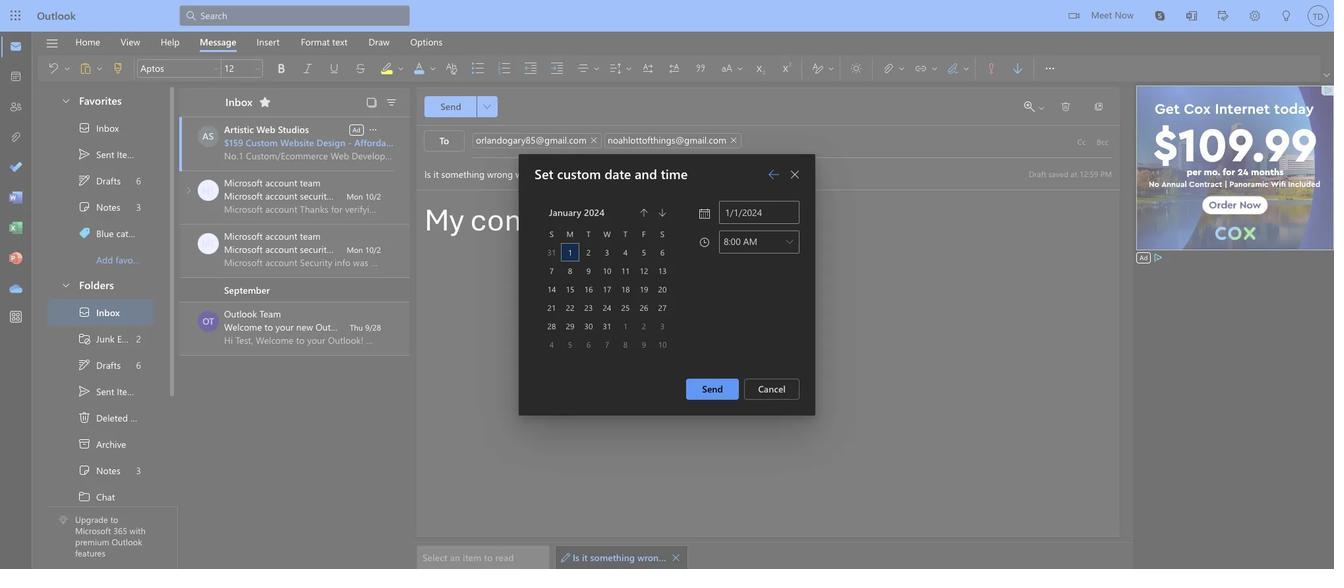 Task type: describe. For each thing, give the bounding box(es) containing it.

[[668, 62, 681, 75]]

 for 
[[1061, 102, 1072, 112]]

1 vertical spatial 10
[[659, 339, 667, 350]]

it
[[582, 552, 588, 565]]

set custom date and time dialog
[[0, 0, 1335, 570]]

1 vertical spatial 5
[[568, 339, 573, 350]]

team
[[260, 308, 281, 321]]

 junk email 2
[[78, 332, 141, 346]]

junk
[[96, 333, 115, 345]]

thu 9/28
[[350, 322, 381, 333]]

message list no conversations selected list box
[[179, 117, 444, 569]]

12:59
[[1080, 168, 1099, 179]]

 inside favorites tree
[[78, 121, 91, 135]]

 tree item
[[47, 431, 154, 458]]

&
[[402, 137, 408, 149]]

3 up  tree item
[[136, 465, 141, 477]]

 left  button
[[254, 65, 262, 73]]

1 horizontal spatial 5 button
[[636, 244, 652, 260]]

 for 
[[78, 359, 91, 372]]

1 vertical spatial 7
[[605, 339, 610, 350]]


[[301, 62, 315, 75]]

reading pane main content
[[412, 82, 1134, 570]]

 button for favorites tree item
[[54, 88, 77, 113]]

set custom date and time document
[[0, 0, 1335, 570]]

sent inside favorites tree
[[96, 148, 114, 161]]

selected date january 1, 2024, today's date october 19, 2023 group
[[534, 195, 680, 368]]

upgrade
[[75, 515, 108, 526]]

25 button
[[618, 300, 634, 316]]

tuesday element
[[580, 225, 598, 243]]

 button
[[661, 58, 688, 79]]

onedrive image
[[9, 283, 22, 296]]

24 button
[[599, 300, 615, 316]]

20
[[659, 284, 667, 294]]

1
[[624, 321, 628, 331]]

to for microsoft
[[110, 515, 118, 526]]

something
[[591, 552, 635, 565]]

wednesday element
[[598, 225, 617, 243]]

category
[[116, 227, 152, 240]]


[[78, 491, 91, 504]]

favorite
[[116, 254, 146, 266]]

2 vertical spatial inbox
[[96, 306, 120, 319]]

2  from the top
[[78, 464, 91, 477]]

0 horizontal spatial 8
[[568, 265, 573, 276]]

 tree item
[[47, 405, 154, 431]]

to do image
[[9, 162, 22, 175]]

tags group
[[979, 55, 1031, 79]]

item
[[463, 552, 482, 565]]

wrong
[[638, 552, 665, 565]]


[[850, 62, 863, 75]]

selected date january 1, 2024
[[534, 195, 569, 258]]

thermostat?
[[704, 552, 754, 565]]

meet
[[1092, 9, 1113, 21]]

select an item to read
[[423, 552, 514, 565]]

6 inside favorites tree
[[136, 174, 141, 187]]


[[385, 96, 398, 109]]

 button left  button
[[253, 59, 263, 78]]

added
[[370, 243, 396, 256]]

people image
[[9, 101, 22, 114]]

1 vertical spatial 8
[[624, 339, 628, 350]]

account up microsoft account security info verification
[[265, 177, 298, 189]]

27 button
[[655, 300, 671, 316]]

2 sent from the top
[[96, 385, 114, 398]]

inbox 
[[226, 95, 272, 109]]

computer
[[471, 201, 604, 240]]

inbox inside favorites tree
[[96, 122, 119, 134]]

2 inside  junk email 2
[[136, 333, 141, 345]]

team for verification
[[300, 177, 321, 189]]

0 horizontal spatial 31 button
[[544, 244, 560, 260]]

an
[[450, 552, 460, 565]]

0 vertical spatial 10
[[603, 265, 612, 276]]

15 button
[[563, 281, 578, 297]]

mt for mt checkbox
[[202, 237, 215, 250]]

0 horizontal spatial 6 button
[[581, 337, 597, 352]]

orlandogary85@gmail.com
[[476, 134, 587, 146]]

email
[[117, 333, 139, 345]]

Select a conversation checkbox
[[198, 311, 224, 332]]

To text field
[[472, 133, 1072, 151]]

reliable
[[411, 137, 444, 149]]

2  from the top
[[78, 306, 91, 319]]

send
[[703, 383, 723, 395]]

 button
[[39, 32, 65, 55]]

31 for the right 31 button
[[603, 321, 612, 331]]

1 vertical spatial items
[[117, 385, 139, 398]]

1  tree item from the top
[[47, 115, 154, 141]]


[[1094, 102, 1105, 112]]

0 vertical spatial 3 button
[[599, 244, 615, 260]]

 for folders tree item
[[61, 280, 71, 291]]

increase indent image
[[551, 62, 577, 75]]

1 horizontal spatial 31 button
[[599, 318, 615, 334]]

microsoft account team image for mt checkbox
[[198, 233, 219, 255]]

 button
[[764, 164, 785, 185]]

saved
[[1049, 168, 1069, 179]]


[[769, 169, 780, 180]]

9 for the topmost 9 button
[[587, 265, 591, 276]]

features
[[75, 548, 105, 559]]

9/28
[[365, 322, 381, 333]]

 button
[[381, 93, 402, 111]]

 button
[[635, 58, 661, 79]]

january inside selected date january 1, 2024
[[534, 220, 565, 232]]

0 horizontal spatial 10 button
[[599, 263, 615, 279]]

more apps image
[[9, 311, 22, 324]]

microsoft account team for microsoft account security info was added
[[224, 230, 321, 243]]

28 button
[[544, 318, 560, 334]]

noahlottofthings@gmail.com button
[[605, 133, 742, 148]]

new
[[296, 321, 313, 334]]

0 vertical spatial 7 button
[[544, 263, 560, 279]]

19
[[640, 284, 649, 294]]

 deleted items
[[78, 412, 153, 425]]

send button
[[687, 379, 739, 400]]

2024 inside selected date january 1, 2024
[[534, 245, 554, 258]]

22 button
[[563, 300, 578, 316]]

 button
[[843, 58, 870, 79]]

 inside favorites tree
[[78, 200, 91, 214]]

was
[[352, 243, 368, 256]]

0 horizontal spatial 7
[[550, 265, 554, 276]]

add favorite tree item
[[47, 247, 154, 273]]

 drafts for 
[[78, 174, 121, 187]]

Message body, press Alt+F10 to exit text field
[[425, 201, 1113, 384]]


[[642, 62, 655, 75]]

 button
[[105, 58, 131, 79]]

account up microsoft account security info was added
[[265, 230, 298, 243]]

1 vertical spatial 4 button
[[544, 337, 560, 352]]

january 2024
[[549, 206, 605, 219]]

orlandogary85@gmail.com button
[[473, 133, 602, 148]]

to for your
[[265, 321, 273, 334]]

my
[[425, 201, 464, 240]]

0 horizontal spatial 8 button
[[563, 263, 578, 279]]

account down the website
[[265, 190, 298, 202]]

11 button
[[618, 263, 634, 279]]

home button
[[66, 32, 110, 52]]

premium features image
[[59, 517, 68, 526]]

my computer is frozen !
[[425, 201, 733, 240]]

tab list inside application
[[65, 32, 453, 52]]

23 button
[[581, 300, 597, 316]]

19 button
[[636, 281, 652, 297]]

items inside  deleted items
[[130, 412, 153, 424]]

2 notes from the top
[[96, 465, 120, 477]]

january inside "button"
[[549, 206, 582, 219]]

s for saturday element
[[661, 229, 665, 239]]

include group
[[876, 55, 973, 82]]

 inside  
[[1038, 104, 1046, 112]]

microsoft account security info verification
[[224, 190, 397, 202]]

folders
[[79, 278, 114, 292]]

6 down 30
[[587, 339, 591, 350]]

favorites tree
[[47, 83, 154, 273]]

1 horizontal spatial 2 button
[[636, 318, 652, 334]]

insert
[[257, 35, 280, 48]]

31 for the left 31 button
[[548, 247, 556, 258]]

t for tuesday element
[[587, 229, 591, 239]]

10/2 for was
[[365, 245, 381, 255]]

microsoft inside upgrade to microsoft 365 with premium outlook features
[[75, 526, 111, 537]]

with inside upgrade to microsoft 365 with premium outlook features
[[130, 526, 146, 537]]

select an item to read button
[[417, 546, 550, 570]]

 inside set custom date and time document
[[790, 169, 801, 180]]

inbox heading
[[208, 88, 276, 117]]

t for thursday element
[[624, 229, 628, 239]]


[[78, 332, 91, 346]]

20 button
[[655, 281, 671, 297]]

 button
[[268, 58, 295, 79]]

f
[[642, 229, 646, 239]]

team for was
[[300, 230, 321, 243]]

website
[[280, 137, 314, 149]]

 for  deleted items
[[78, 412, 91, 425]]


[[366, 97, 378, 109]]

 tree item
[[47, 220, 154, 247]]

2 for right '2' button
[[642, 321, 646, 331]]

selected
[[534, 195, 569, 207]]

mon 10/2 for verification
[[347, 191, 381, 202]]

mon for verification
[[347, 191, 363, 202]]


[[786, 238, 794, 246]]

1 vertical spatial 9 button
[[636, 337, 652, 352]]

1  tree item from the top
[[47, 141, 154, 168]]

0 vertical spatial 9 button
[[581, 263, 597, 279]]

1 vertical spatial ad
[[1140, 253, 1148, 262]]

 button
[[363, 93, 381, 111]]

17 button
[[599, 281, 615, 297]]

 for favorites tree item
[[61, 95, 71, 106]]

9 for bottommost 9 button
[[642, 339, 646, 350]]



Task type: locate. For each thing, give the bounding box(es) containing it.
 drafts inside favorites tree
[[78, 174, 121, 187]]

friday element
[[635, 225, 654, 243]]

outlook for outlook
[[37, 9, 76, 22]]

 down 
[[78, 464, 91, 477]]

10 button left 11
[[599, 263, 615, 279]]

Select a time text field
[[720, 231, 783, 252]]

outlook inside upgrade to microsoft 365 with premium outlook features
[[112, 537, 142, 548]]

9 button up the 16 button
[[581, 263, 597, 279]]

10 down the 27 button
[[659, 339, 667, 350]]

outlook team image
[[198, 311, 219, 332]]

31 button right 30 button
[[599, 318, 615, 334]]

29
[[566, 321, 575, 331]]

1 vertical spatial 10 button
[[655, 337, 671, 352]]

 for the basic text group
[[212, 65, 220, 73]]

outlook for outlook team
[[224, 308, 257, 321]]

18 button
[[618, 281, 634, 297]]

frozen
[[640, 201, 724, 240]]

4
[[624, 247, 628, 258], [550, 339, 554, 350]]

drafts for 
[[96, 174, 121, 187]]

3 up category
[[136, 201, 141, 213]]

set custom date and time heading
[[519, 154, 816, 196]]

0 vertical spatial 
[[78, 148, 91, 161]]

saturday element
[[654, 225, 672, 243]]

$159 custom website design - affordable & reliable
[[224, 137, 444, 149]]

 inbox for second  tree item from the top of the application containing my computer is
[[78, 306, 120, 319]]

drafts inside favorites tree
[[96, 174, 121, 187]]

1  tree item from the top
[[47, 168, 154, 194]]

w
[[604, 229, 611, 239]]

1 horizontal spatial with
[[667, 552, 685, 565]]

 button
[[1086, 96, 1113, 117]]

date up sunday element
[[534, 207, 552, 220]]

mail image
[[9, 40, 22, 53]]

folders tree item
[[47, 273, 154, 299]]

1 vertical spatial 2 button
[[636, 318, 652, 334]]

0 horizontal spatial 4 button
[[544, 337, 560, 352]]

pm
[[1101, 168, 1113, 179]]

1 vertical spatial 
[[672, 554, 681, 563]]

1 s from the left
[[550, 229, 554, 239]]

2 button down tuesday element
[[581, 244, 597, 260]]

 button inside favorites tree item
[[54, 88, 77, 113]]

to inside upgrade to microsoft 365 with premium outlook features
[[110, 515, 118, 526]]

2 microsoft account team from the top
[[224, 230, 321, 243]]

items right deleted
[[130, 412, 153, 424]]

inbox up  junk email 2
[[96, 306, 120, 319]]

inbox inside inbox 
[[226, 95, 253, 108]]

thursday element
[[617, 225, 635, 243]]

to down team
[[265, 321, 273, 334]]

2 mon 10/2 from the top
[[347, 245, 381, 255]]

0 vertical spatial 4 button
[[618, 244, 634, 260]]

2 mon from the top
[[347, 245, 363, 255]]

date inside selected date january 1, 2024
[[534, 207, 552, 220]]

bullets image
[[472, 62, 498, 75]]

excel image
[[9, 222, 22, 235]]

date inside set custom date and time heading
[[605, 165, 631, 182]]

superscript image
[[780, 62, 806, 75]]

Select a date text field
[[720, 201, 799, 223]]

3 button down the 27 button
[[655, 318, 671, 334]]

31 right 30 button
[[603, 321, 612, 331]]

1  from the top
[[78, 121, 91, 135]]

2 horizontal spatial to
[[484, 552, 493, 565]]

 drafts for 
[[78, 359, 121, 372]]

0 vertical spatial 10/2
[[365, 191, 381, 202]]

cell inside "selected date january 1, 2024, today's date october 19, 2023" group
[[561, 243, 580, 261]]

time
[[661, 165, 688, 182]]

10 left 11
[[603, 265, 612, 276]]

2  inbox from the top
[[78, 306, 120, 319]]

26 button
[[636, 300, 652, 316]]

notes up chat
[[96, 465, 120, 477]]

0 vertical spatial mon 10/2
[[347, 191, 381, 202]]

Add a subject text field
[[417, 164, 1017, 185]]

18
[[622, 284, 630, 294]]

s right 1,
[[550, 229, 554, 239]]

5
[[642, 247, 646, 258], [568, 339, 573, 350]]

outlook right 'premium'
[[112, 537, 142, 548]]

 right 
[[1038, 104, 1046, 112]]

 button
[[783, 231, 797, 252]]

 left the "the"
[[672, 554, 681, 563]]

info for verification
[[334, 190, 350, 202]]

mon 10/2 for was
[[347, 245, 381, 255]]

8 button
[[563, 263, 578, 279], [618, 337, 634, 352]]

1 vertical spatial  inbox
[[78, 306, 120, 319]]

1 horizontal spatial date
[[605, 165, 631, 182]]

 button
[[211, 59, 222, 78], [253, 59, 263, 78], [54, 88, 77, 113], [54, 273, 77, 297]]

2  sent items from the top
[[78, 385, 139, 398]]

sunday element
[[543, 225, 561, 243]]

 sent items down favorites tree item
[[78, 148, 139, 161]]

clipboard group
[[40, 55, 131, 82]]

t right wednesday element
[[624, 229, 628, 239]]

microsoft account team image for select a conversation option
[[198, 180, 219, 201]]

tree
[[47, 299, 154, 563]]

upgrade to microsoft 365 with premium outlook features
[[75, 515, 146, 559]]

draw button
[[359, 32, 400, 52]]

message list section
[[179, 84, 444, 569]]

 notes inside favorites tree
[[78, 200, 120, 214]]

sent down favorites tree item
[[96, 148, 114, 161]]

0 vertical spatial 
[[78, 200, 91, 214]]

2  tree item from the top
[[47, 352, 154, 379]]


[[258, 96, 272, 109]]

 tree item
[[47, 484, 154, 510]]

account right the thu
[[371, 321, 403, 334]]

info left was
[[334, 243, 350, 256]]

1 vertical spatial 
[[78, 359, 91, 372]]

powerpoint image
[[9, 253, 22, 266]]

0 horizontal spatial 2 button
[[581, 244, 597, 260]]

1 drafts from the top
[[96, 174, 121, 187]]

security for was
[[300, 243, 331, 256]]

 notes up  tree item
[[78, 200, 120, 214]]

1  from the top
[[78, 174, 91, 187]]

1 horizontal spatial 7
[[605, 339, 610, 350]]

to button
[[424, 131, 465, 152]]

2 t from the left
[[624, 229, 628, 239]]

 chat
[[78, 491, 115, 504]]

1  notes from the top
[[78, 200, 120, 214]]

1 horizontal spatial s
[[661, 229, 665, 239]]

1 vertical spatial 3 button
[[655, 318, 671, 334]]

0 vertical spatial 
[[1061, 102, 1072, 112]]

 tree item
[[47, 115, 154, 141], [47, 299, 154, 326]]

 down favorites tree item
[[78, 121, 91, 135]]

account
[[265, 177, 298, 189], [265, 190, 298, 202], [265, 230, 298, 243], [265, 243, 298, 256], [371, 321, 403, 334]]

 button
[[255, 92, 276, 113]]

2 mt from the top
[[202, 237, 215, 250]]

1 vertical spatial 6 button
[[581, 337, 597, 352]]

0 vertical spatial 6 button
[[655, 244, 671, 260]]

0 vertical spatial notes
[[96, 201, 120, 213]]

1 horizontal spatial 6 button
[[655, 244, 671, 260]]

1 mt from the top
[[202, 184, 215, 197]]

team up microsoft account security info verification
[[300, 177, 321, 189]]

1 mon from the top
[[347, 191, 363, 202]]

 tree item for 
[[47, 352, 154, 379]]

0 vertical spatial  notes
[[78, 200, 120, 214]]

to inside message list no conversations selected list box
[[265, 321, 273, 334]]

microsoft account team image
[[198, 180, 219, 201], [198, 233, 219, 255]]

0 vertical spatial 9
[[587, 265, 591, 276]]

8 button down 1 button
[[618, 337, 634, 352]]

 blue category
[[78, 227, 152, 240]]

1 notes from the top
[[96, 201, 120, 213]]

mt down select a conversation option
[[202, 237, 215, 250]]

info for was
[[334, 243, 350, 256]]

0 horizontal spatial 31
[[548, 247, 556, 258]]

microsoft account team image down select a conversation option
[[198, 233, 219, 255]]

inbox
[[226, 95, 253, 108], [96, 122, 119, 134], [96, 306, 120, 319]]

0 vertical spatial 2
[[587, 247, 591, 258]]

2 info from the top
[[334, 243, 350, 256]]

microsoft account team up microsoft account security info verification
[[224, 177, 321, 189]]

security left was
[[300, 243, 331, 256]]

31 button
[[544, 244, 560, 260], [599, 318, 615, 334]]

 tree item up the junk in the left of the page
[[47, 299, 154, 326]]

 inside favorites tree item
[[61, 95, 71, 106]]

Select a conversation checkbox
[[198, 233, 224, 255]]

microsoft account team image up mt checkbox
[[198, 180, 219, 201]]

2 security from the top
[[300, 243, 331, 256]]

 tree item
[[47, 168, 154, 194], [47, 352, 154, 379]]

1 vertical spatial 2
[[642, 321, 646, 331]]

drafts
[[96, 174, 121, 187], [96, 359, 121, 372]]


[[659, 209, 667, 217]]

decrease indent image
[[524, 62, 551, 75]]

 tree item for 
[[47, 168, 154, 194]]

 inbox inside tree
[[78, 306, 120, 319]]

 inside  tree item
[[78, 412, 91, 425]]

1 vertical spatial inbox
[[96, 122, 119, 134]]

outlook banner
[[0, 0, 1335, 32]]

 button
[[348, 58, 374, 79]]

1 vertical spatial  tree item
[[47, 352, 154, 379]]

microsoft account team for microsoft account security info verification
[[224, 177, 321, 189]]

application containing my computer is
[[0, 0, 1335, 570]]

2 vertical spatial items
[[130, 412, 153, 424]]

 tree item
[[47, 326, 154, 352]]

t inside thursday element
[[624, 229, 628, 239]]

to left read
[[484, 552, 493, 565]]

0 vertical spatial sent
[[96, 148, 114, 161]]

2  tree item from the top
[[47, 379, 154, 405]]

9 button down 26 button
[[636, 337, 652, 352]]

with inside reading pane main content
[[667, 552, 685, 565]]

0 vertical spatial drafts
[[96, 174, 121, 187]]

items down favorites tree item
[[117, 148, 139, 161]]

outlook.com
[[316, 321, 369, 334]]

1 vertical spatial team
[[300, 230, 321, 243]]

1 info from the top
[[334, 190, 350, 202]]

1 vertical spatial info
[[334, 243, 350, 256]]

security for verification
[[300, 190, 331, 202]]

4 button
[[618, 244, 634, 260], [544, 337, 560, 352]]

 tree item
[[47, 194, 154, 220], [47, 458, 154, 484]]

7 button down 24 button on the left bottom of page
[[599, 337, 615, 352]]

items inside favorites tree
[[117, 148, 139, 161]]

1 vertical spatial security
[[300, 243, 331, 256]]

2 vertical spatial 2
[[136, 333, 141, 345]]

outlook inside message list no conversations selected list box
[[224, 308, 257, 321]]

11
[[622, 265, 630, 276]]

0 horizontal spatial to
[[110, 515, 118, 526]]

5 button down the 29
[[563, 337, 578, 352]]

calendar image
[[9, 71, 22, 84]]

 down message button at top left
[[212, 65, 220, 73]]

1 horizontal spatial 9 button
[[636, 337, 652, 352]]

1 vertical spatial 10/2
[[365, 245, 381, 255]]

15
[[566, 284, 575, 294]]

3 down the 27 button
[[661, 321, 665, 331]]

0 vertical spatial 
[[790, 169, 801, 180]]

 inside favorites tree
[[78, 148, 91, 161]]

2  tree item from the top
[[47, 458, 154, 484]]

 for 
[[78, 174, 91, 187]]

cc
[[1078, 137, 1086, 147]]

2 for the leftmost '2' button
[[587, 247, 591, 258]]

3 inside favorites tree
[[136, 201, 141, 213]]

select
[[423, 552, 448, 565]]


[[985, 62, 998, 75]]

t inside tuesday element
[[587, 229, 591, 239]]

custom
[[246, 137, 278, 149]]

draw
[[369, 35, 390, 48]]

0 horizontal spatial s
[[550, 229, 554, 239]]

2 10/2 from the top
[[365, 245, 381, 255]]

8 down 1 button
[[624, 339, 628, 350]]

2 horizontal spatial outlook
[[224, 308, 257, 321]]

4 button down 28 button
[[544, 337, 560, 352]]

ad
[[353, 125, 361, 134], [1140, 253, 1148, 262]]

date left and
[[605, 165, 631, 182]]

1 10/2 from the top
[[365, 191, 381, 202]]

 button for the basic text group
[[211, 59, 222, 78]]

0 horizontal spatial 
[[672, 554, 681, 563]]

favorites tree item
[[47, 88, 154, 115]]

1 vertical spatial  tree item
[[47, 299, 154, 326]]


[[694, 62, 708, 75]]

artistic web studios image
[[198, 126, 219, 147]]

 down 
[[78, 359, 91, 372]]

 button for folders tree item
[[54, 273, 77, 297]]

add
[[96, 254, 113, 266]]

premium
[[75, 537, 109, 548]]

1 microsoft account team from the top
[[224, 177, 321, 189]]

27
[[659, 302, 667, 313]]

 button left folders
[[54, 273, 77, 297]]

set your advertising preferences image
[[1154, 253, 1164, 263]]

 inbox inside favorites tree
[[78, 121, 119, 135]]

 drafts
[[78, 174, 121, 187], [78, 359, 121, 372]]

inbox down favorites tree item
[[96, 122, 119, 134]]

0 vertical spatial info
[[334, 190, 350, 202]]

mon for was
[[347, 245, 363, 255]]

notes up blue
[[96, 201, 120, 213]]

1 vertical spatial  button
[[671, 549, 681, 567]]

with right 365
[[130, 526, 146, 537]]

10/2 down verification
[[365, 245, 381, 255]]

custom
[[557, 165, 601, 182]]

tab list containing home
[[65, 32, 453, 52]]

0 horizontal spatial 4
[[550, 339, 554, 350]]

files image
[[9, 131, 22, 144]]

1,
[[534, 232, 541, 245]]

s for sunday element
[[550, 229, 554, 239]]

microsoft account team
[[224, 177, 321, 189], [224, 230, 321, 243]]

word image
[[9, 192, 22, 205]]

 left favorites
[[61, 95, 71, 106]]

365
[[113, 526, 127, 537]]

17
[[603, 284, 612, 294]]

24
[[603, 302, 612, 313]]


[[78, 200, 91, 214], [78, 464, 91, 477]]

 button
[[439, 58, 465, 79]]

to inside button
[[484, 552, 493, 565]]

31 button down sunday element
[[544, 244, 560, 260]]

drafts for 
[[96, 359, 121, 372]]

read
[[496, 552, 514, 565]]

1 vertical spatial 31 button
[[599, 318, 615, 334]]

mt inside select a conversation option
[[202, 184, 215, 197]]

1 mon 10/2 from the top
[[347, 191, 381, 202]]

1 vertical spatial 5 button
[[563, 337, 578, 352]]

Select a conversation checkbox
[[198, 180, 224, 201]]

0 vertical spatial mon
[[347, 191, 363, 202]]

1 vertical spatial microsoft account team
[[224, 230, 321, 243]]

13 button
[[655, 263, 671, 279]]

2 microsoft account team image from the top
[[198, 233, 219, 255]]


[[1025, 102, 1035, 112]]

numbering image
[[498, 62, 524, 75]]

2
[[587, 247, 591, 258], [642, 321, 646, 331], [136, 333, 141, 345]]

t right m
[[587, 229, 591, 239]]

left-rail-appbar navigation
[[3, 32, 29, 305]]

7 button up 14
[[544, 263, 560, 279]]

4 down thursday element
[[624, 247, 628, 258]]

1 horizontal spatial 5
[[642, 247, 646, 258]]

subscript image
[[753, 62, 780, 75]]

 up  tree item
[[78, 385, 91, 398]]

1 vertical spatial 7 button
[[599, 337, 615, 352]]

1 vertical spatial 8 button
[[618, 337, 634, 352]]

1  from the top
[[78, 148, 91, 161]]

as
[[202, 130, 214, 142]]

8 button up 15
[[563, 263, 578, 279]]

items
[[117, 148, 139, 161], [117, 385, 139, 398], [130, 412, 153, 424]]

0 vertical spatial 4
[[624, 247, 628, 258]]

2  tree item from the top
[[47, 299, 154, 326]]

29 button
[[563, 318, 578, 334]]

 notes for second  tree item from the bottom
[[78, 200, 120, 214]]

6 up 13
[[661, 247, 665, 258]]

 right  button
[[790, 169, 801, 180]]

5 down the 29
[[568, 339, 573, 350]]


[[561, 554, 570, 563]]

 drafts down  tree item
[[78, 359, 121, 372]]

notes inside favorites tree
[[96, 201, 120, 213]]

sent up  tree item
[[96, 385, 114, 398]]

 inside favorites tree
[[78, 174, 91, 187]]

 button left the "the"
[[671, 549, 681, 567]]

6 down email
[[136, 359, 141, 372]]

 button down message button at top left
[[211, 59, 222, 78]]

options
[[411, 35, 443, 48]]

0 vertical spatial  drafts
[[78, 174, 121, 187]]

items up  deleted items
[[117, 385, 139, 398]]

14 button
[[544, 281, 560, 297]]

5 down "friday" element
[[642, 247, 646, 258]]

2  from the top
[[78, 385, 91, 398]]

8
[[568, 265, 573, 276], [624, 339, 628, 350]]

 tree item down  archive
[[47, 458, 154, 484]]

0 vertical spatial to
[[265, 321, 273, 334]]

team up microsoft account security info was added
[[300, 230, 321, 243]]

1 vertical spatial 9
[[642, 339, 646, 350]]

7 button
[[544, 263, 560, 279], [599, 337, 615, 352]]

 inbox down favorites tree item
[[78, 121, 119, 135]]

 tree item down the junk in the left of the page
[[47, 352, 154, 379]]

 drafts up  tree item
[[78, 174, 121, 187]]

6 button up 13
[[655, 244, 671, 260]]

 sent items up deleted
[[78, 385, 139, 398]]

1 horizontal spatial 3 button
[[655, 318, 671, 334]]


[[45, 37, 59, 50]]

2 drafts from the top
[[96, 359, 121, 372]]

2 down tuesday element
[[587, 247, 591, 258]]


[[1061, 102, 1072, 112], [78, 412, 91, 425]]

5 button down "friday" element
[[636, 244, 652, 260]]

1  inbox from the top
[[78, 121, 119, 135]]

1  tree item from the top
[[47, 194, 154, 220]]

team
[[300, 177, 321, 189], [300, 230, 321, 243]]

1 sent from the top
[[96, 148, 114, 161]]

1 vertical spatial outlook
[[224, 308, 257, 321]]

1 horizontal spatial ad
[[1140, 253, 1148, 262]]

0 horizontal spatial 2024
[[534, 245, 554, 258]]

 tree item
[[47, 141, 154, 168], [47, 379, 154, 405]]

mt for select a conversation option
[[202, 184, 215, 197]]

0 horizontal spatial 3 button
[[599, 244, 615, 260]]

 inside reading pane main content
[[672, 554, 681, 563]]

2024
[[584, 206, 605, 219], [534, 245, 554, 258]]

1 security from the top
[[300, 190, 331, 202]]

9 up the 16 button
[[587, 265, 591, 276]]

0 vertical spatial  tree item
[[47, 168, 154, 194]]

mon 10/2
[[347, 191, 381, 202], [347, 245, 381, 255]]


[[354, 62, 367, 75]]

1  from the top
[[78, 200, 91, 214]]

0 horizontal spatial t
[[587, 229, 591, 239]]

 down favorites tree item
[[78, 148, 91, 161]]

1 horizontal spatial 10 button
[[655, 337, 671, 352]]

 button inside reading pane main content
[[671, 549, 681, 567]]

1 horizontal spatial 
[[790, 169, 801, 180]]

1 horizontal spatial 4 button
[[618, 244, 634, 260]]

tab list
[[65, 32, 453, 52]]

0 horizontal spatial outlook
[[37, 9, 76, 22]]

1 microsoft account team image from the top
[[198, 180, 219, 201]]

2  from the top
[[78, 359, 91, 372]]

 up 
[[78, 412, 91, 425]]

1 vertical spatial notes
[[96, 465, 120, 477]]

t
[[587, 229, 591, 239], [624, 229, 628, 239]]

1 horizontal spatial 8 button
[[618, 337, 634, 352]]

ad left 'set your advertising preferences' image
[[1140, 253, 1148, 262]]

0 horizontal spatial 9
[[587, 265, 591, 276]]

1 vertical spatial mon 10/2
[[347, 245, 381, 255]]

0 vertical spatial  sent items
[[78, 148, 139, 161]]

1 team from the top
[[300, 177, 321, 189]]

0 vertical spatial 8 button
[[563, 263, 578, 279]]

 inside folders tree item
[[61, 280, 71, 291]]

account down microsoft account security info verification
[[265, 243, 298, 256]]

2 team from the top
[[300, 230, 321, 243]]

 button inside folders tree item
[[54, 273, 77, 297]]

1 vertical spatial  notes
[[78, 464, 120, 477]]


[[445, 62, 458, 75]]

1  sent items from the top
[[78, 148, 139, 161]]

inbox left 
[[226, 95, 253, 108]]

2 button down 26
[[636, 318, 652, 334]]

tree containing 
[[47, 299, 154, 563]]

 inbox up  tree item
[[78, 306, 120, 319]]


[[1012, 62, 1025, 75]]

outlook inside banner
[[37, 9, 76, 22]]

 tree item up blue
[[47, 194, 154, 220]]

 button inside set custom date and time document
[[785, 164, 806, 185]]

 sent items inside favorites tree
[[78, 148, 139, 161]]

1 vertical spatial mon
[[347, 245, 363, 255]]

2 s from the left
[[661, 229, 665, 239]]

1 t from the left
[[587, 229, 591, 239]]

 tree item up deleted
[[47, 379, 154, 405]]

affordable
[[354, 137, 399, 149]]

1  drafts from the top
[[78, 174, 121, 187]]

1 vertical spatial  tree item
[[47, 379, 154, 405]]

1 vertical spatial microsoft account team image
[[198, 233, 219, 255]]

 notes for 2nd  tree item
[[78, 464, 120, 477]]

monday element
[[561, 225, 580, 243]]

 button
[[979, 58, 1005, 79]]

1 vertical spatial 31
[[603, 321, 612, 331]]

application
[[0, 0, 1335, 570]]

2024 inside "button"
[[584, 206, 605, 219]]

10/2 down affordable
[[365, 191, 381, 202]]

10/2 for verification
[[365, 191, 381, 202]]

31 down sunday element
[[548, 247, 556, 258]]

mt inside checkbox
[[202, 237, 215, 250]]

1 horizontal spatial 9
[[642, 339, 646, 350]]


[[78, 148, 91, 161], [78, 385, 91, 398]]

22
[[566, 302, 575, 313]]

9 down 26 button
[[642, 339, 646, 350]]

basic text group
[[137, 55, 806, 82]]

0 horizontal spatial 10
[[603, 265, 612, 276]]

 button
[[635, 203, 654, 222]]

8 up 15
[[568, 265, 573, 276]]

info left verification
[[334, 190, 350, 202]]

 up 
[[78, 200, 91, 214]]

 inbox for second  tree item from the bottom
[[78, 121, 119, 135]]

 inside '' button
[[1061, 102, 1072, 112]]

cell
[[561, 243, 580, 261]]

0 vertical spatial  tree item
[[47, 194, 154, 220]]

12
[[640, 265, 649, 276]]

1 vertical spatial 4
[[550, 339, 554, 350]]

home
[[76, 35, 100, 48]]

mon 10/2 up was
[[347, 191, 381, 202]]

0 vertical spatial 
[[78, 174, 91, 187]]

0 vertical spatial 5 button
[[636, 244, 652, 260]]

1 vertical spatial 
[[78, 385, 91, 398]]

 up 
[[78, 306, 91, 319]]

1 vertical spatial 
[[78, 306, 91, 319]]

ad inside message list no conversations selected list box
[[353, 125, 361, 134]]

2  drafts from the top
[[78, 359, 121, 372]]

1 horizontal spatial 2
[[587, 247, 591, 258]]

2  notes from the top
[[78, 464, 120, 477]]

3 down the w
[[605, 247, 610, 258]]

0 vertical spatial 5
[[642, 247, 646, 258]]

1 vertical spatial 
[[78, 412, 91, 425]]

7 up 14
[[550, 265, 554, 276]]

2 horizontal spatial 2
[[642, 321, 646, 331]]

view button
[[111, 32, 150, 52]]

drafts up blue
[[96, 174, 121, 187]]



Task type: vqa. For each thing, say whether or not it's contained in the screenshot.


